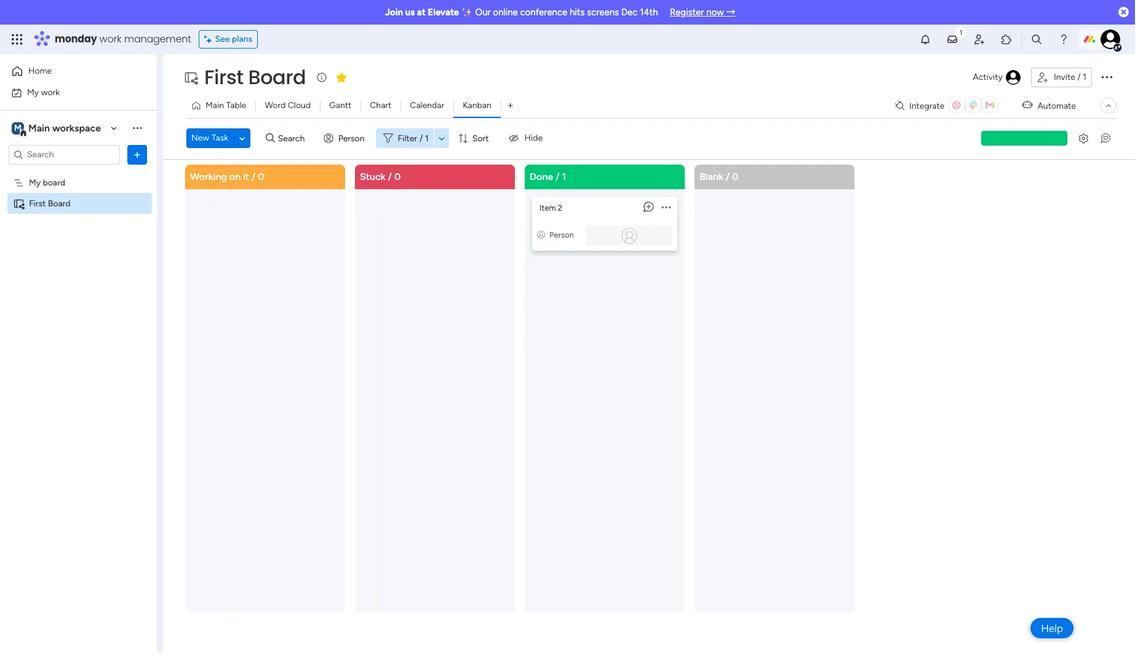 Task type: describe. For each thing, give the bounding box(es) containing it.
show board description image
[[315, 71, 329, 84]]

1 for filter / 1
[[425, 133, 429, 144]]

board
[[43, 177, 65, 188]]

now
[[706, 7, 724, 18]]

1 vertical spatial first
[[29, 198, 46, 209]]

/ for stuck
[[388, 171, 392, 182]]

dapulse person column image
[[537, 230, 545, 240]]

workspace options image
[[131, 122, 143, 134]]

main for main workspace
[[28, 122, 50, 134]]

home
[[28, 66, 52, 76]]

working on it / 0
[[190, 171, 264, 182]]

blank / 0
[[700, 171, 738, 182]]

hits
[[570, 7, 585, 18]]

m
[[14, 123, 21, 133]]

blank
[[700, 171, 723, 182]]

invite members image
[[973, 33, 986, 46]]

workspace selection element
[[12, 121, 103, 137]]

main for main table
[[205, 100, 224, 111]]

my for my board
[[29, 177, 41, 188]]

filter / 1
[[398, 133, 429, 144]]

kanban
[[463, 100, 491, 111]]

stuck / 0
[[360, 171, 401, 182]]

work for monday
[[99, 32, 122, 46]]

2
[[558, 203, 562, 213]]

chart
[[370, 100, 391, 111]]

integrate
[[909, 101, 945, 111]]

hide
[[524, 133, 543, 143]]

see
[[215, 34, 230, 44]]

register now →
[[670, 7, 735, 18]]

screens
[[587, 7, 619, 18]]

sort button
[[453, 129, 496, 148]]

activity
[[973, 72, 1003, 82]]

main table
[[205, 100, 246, 111]]

help image
[[1058, 33, 1070, 46]]

apps image
[[1000, 33, 1013, 46]]

select product image
[[11, 33, 23, 46]]

filter
[[398, 133, 417, 144]]

item 2
[[540, 203, 562, 213]]

0 for blank
[[732, 171, 738, 182]]

work for my
[[41, 87, 60, 98]]

✨
[[461, 7, 473, 18]]

done / 1
[[530, 171, 566, 182]]

remove from favorites image
[[335, 71, 348, 83]]

dec
[[621, 7, 638, 18]]

person inside popup button
[[338, 133, 365, 144]]

1 image
[[955, 25, 967, 39]]

search everything image
[[1030, 33, 1043, 46]]

management
[[124, 32, 191, 46]]

/ for invite
[[1077, 72, 1081, 82]]

1 vertical spatial board
[[48, 198, 70, 209]]

elevate
[[428, 7, 459, 18]]

my work
[[27, 87, 60, 98]]

add view image
[[508, 101, 513, 110]]

angle down image
[[239, 134, 245, 143]]

help button
[[1031, 619, 1074, 639]]

1 for done / 1
[[562, 171, 566, 182]]

/ for blank
[[726, 171, 730, 182]]

plans
[[232, 34, 252, 44]]

join
[[385, 7, 403, 18]]

invite / 1 button
[[1031, 68, 1092, 87]]

new task button
[[186, 129, 233, 148]]

activity button
[[968, 68, 1026, 87]]

person button
[[319, 129, 372, 148]]

1 0 from the left
[[258, 171, 264, 182]]

→
[[726, 7, 735, 18]]

v2 search image
[[266, 132, 275, 145]]

workspace
[[52, 122, 101, 134]]

conference
[[520, 7, 567, 18]]

Search field
[[275, 130, 312, 147]]

arrow down image
[[434, 131, 449, 146]]

table
[[226, 100, 246, 111]]

invite / 1
[[1054, 72, 1086, 82]]

my board
[[29, 177, 65, 188]]



Task type: vqa. For each thing, say whether or not it's contained in the screenshot.
→
yes



Task type: locate. For each thing, give the bounding box(es) containing it.
workspace image
[[12, 122, 24, 135]]

notifications image
[[919, 33, 931, 46]]

word cloud
[[265, 100, 311, 111]]

first board up table at left
[[204, 63, 306, 91]]

monday work management
[[55, 32, 191, 46]]

word
[[265, 100, 286, 111]]

calendar
[[410, 100, 444, 111]]

/ right it
[[252, 171, 256, 182]]

0 vertical spatial my
[[27, 87, 39, 98]]

list box
[[0, 170, 157, 380]]

1 horizontal spatial work
[[99, 32, 122, 46]]

inbox image
[[946, 33, 959, 46]]

dapulse integrations image
[[895, 101, 904, 110]]

sort
[[472, 133, 489, 144]]

0 horizontal spatial work
[[41, 87, 60, 98]]

1 vertical spatial first board
[[29, 198, 70, 209]]

2 horizontal spatial 1
[[1083, 72, 1086, 82]]

on
[[229, 171, 241, 182]]

options image up collapse board header image
[[1099, 69, 1114, 84]]

1 horizontal spatial first
[[204, 63, 243, 91]]

1 horizontal spatial board
[[248, 63, 306, 91]]

at
[[417, 7, 426, 18]]

1 vertical spatial person
[[549, 230, 574, 240]]

1 horizontal spatial main
[[205, 100, 224, 111]]

working
[[190, 171, 227, 182]]

1 horizontal spatial 1
[[562, 171, 566, 182]]

1 horizontal spatial person
[[549, 230, 574, 240]]

0 vertical spatial board
[[248, 63, 306, 91]]

person
[[338, 133, 365, 144], [549, 230, 574, 240]]

gantt button
[[320, 96, 361, 116]]

1 vertical spatial work
[[41, 87, 60, 98]]

/ inside 'button'
[[1077, 72, 1081, 82]]

it
[[243, 171, 249, 182]]

/ for done
[[556, 171, 560, 182]]

person down gantt button on the top left of page
[[338, 133, 365, 144]]

0 horizontal spatial board
[[48, 198, 70, 209]]

0 vertical spatial first board
[[204, 63, 306, 91]]

main right "workspace" image
[[28, 122, 50, 134]]

1 horizontal spatial first board
[[204, 63, 306, 91]]

3 0 from the left
[[732, 171, 738, 182]]

calendar button
[[401, 96, 454, 116]]

/ right done at left top
[[556, 171, 560, 182]]

collapse board header image
[[1104, 101, 1114, 111]]

2 0 from the left
[[394, 171, 401, 182]]

stuck
[[360, 171, 385, 182]]

my for my work
[[27, 87, 39, 98]]

board down board
[[48, 198, 70, 209]]

work down home
[[41, 87, 60, 98]]

first right shareable board icon
[[29, 198, 46, 209]]

0 right the stuck
[[394, 171, 401, 182]]

row group
[[183, 165, 862, 654]]

work right monday
[[99, 32, 122, 46]]

14th
[[640, 7, 658, 18]]

word cloud button
[[256, 96, 320, 116]]

my work button
[[7, 83, 132, 102]]

see plans
[[215, 34, 252, 44]]

/ for filter
[[420, 133, 423, 144]]

first
[[204, 63, 243, 91], [29, 198, 46, 209]]

0 horizontal spatial main
[[28, 122, 50, 134]]

home button
[[7, 62, 132, 81]]

1 vertical spatial my
[[29, 177, 41, 188]]

main table button
[[186, 96, 256, 116]]

new task
[[191, 133, 228, 143]]

monday
[[55, 32, 97, 46]]

/
[[1077, 72, 1081, 82], [420, 133, 423, 144], [252, 171, 256, 182], [388, 171, 392, 182], [556, 171, 560, 182], [726, 171, 730, 182]]

/ right the stuck
[[388, 171, 392, 182]]

0
[[258, 171, 264, 182], [394, 171, 401, 182], [732, 171, 738, 182]]

2 vertical spatial 1
[[562, 171, 566, 182]]

gantt
[[329, 100, 351, 111]]

register
[[670, 7, 704, 18]]

1 vertical spatial main
[[28, 122, 50, 134]]

first up main table
[[204, 63, 243, 91]]

list box containing my board
[[0, 170, 157, 380]]

1
[[1083, 72, 1086, 82], [425, 133, 429, 144], [562, 171, 566, 182]]

work inside button
[[41, 87, 60, 98]]

0 vertical spatial main
[[205, 100, 224, 111]]

main inside workspace selection element
[[28, 122, 50, 134]]

register now → link
[[670, 7, 735, 18]]

task
[[211, 133, 228, 143]]

shareable board image
[[13, 198, 25, 209]]

0 vertical spatial work
[[99, 32, 122, 46]]

kanban button
[[454, 96, 501, 116]]

autopilot image
[[1022, 97, 1033, 113]]

/ right invite
[[1077, 72, 1081, 82]]

main
[[205, 100, 224, 111], [28, 122, 50, 134]]

1 horizontal spatial options image
[[1099, 69, 1114, 84]]

board
[[248, 63, 306, 91], [48, 198, 70, 209]]

main workspace
[[28, 122, 101, 134]]

/ right the blank
[[726, 171, 730, 182]]

1 left arrow down image
[[425, 133, 429, 144]]

0 horizontal spatial person
[[338, 133, 365, 144]]

my inside list box
[[29, 177, 41, 188]]

see plans button
[[199, 30, 258, 49]]

1 inside 'button'
[[1083, 72, 1086, 82]]

automate
[[1037, 101, 1076, 111]]

0 horizontal spatial first board
[[29, 198, 70, 209]]

1 inside row group
[[562, 171, 566, 182]]

us
[[405, 7, 415, 18]]

first board
[[204, 63, 306, 91], [29, 198, 70, 209]]

0 for stuck
[[394, 171, 401, 182]]

0 horizontal spatial first
[[29, 198, 46, 209]]

0 vertical spatial person
[[338, 133, 365, 144]]

chart button
[[361, 96, 401, 116]]

invite
[[1054, 72, 1075, 82]]

Search in workspace field
[[26, 148, 103, 162]]

main inside "main table" button
[[205, 100, 224, 111]]

person right the dapulse person column 'icon'
[[549, 230, 574, 240]]

0 vertical spatial options image
[[1099, 69, 1114, 84]]

1 right invite
[[1083, 72, 1086, 82]]

options image
[[1099, 69, 1114, 84], [131, 149, 143, 161]]

1 for invite / 1
[[1083, 72, 1086, 82]]

option
[[0, 172, 157, 174]]

cloud
[[288, 100, 311, 111]]

item
[[540, 203, 556, 213]]

online
[[493, 7, 518, 18]]

my down home
[[27, 87, 39, 98]]

first board down my board at the left
[[29, 198, 70, 209]]

options image down "workspace options" icon
[[131, 149, 143, 161]]

my inside button
[[27, 87, 39, 98]]

shareable board image
[[183, 70, 198, 85]]

jacob simon image
[[1101, 30, 1120, 49]]

0 vertical spatial first
[[204, 63, 243, 91]]

1 vertical spatial 1
[[425, 133, 429, 144]]

row group containing working on it
[[183, 165, 862, 654]]

work
[[99, 32, 122, 46], [41, 87, 60, 98]]

First Board field
[[201, 63, 309, 91]]

1 vertical spatial options image
[[131, 149, 143, 161]]

0 right it
[[258, 171, 264, 182]]

0 vertical spatial 1
[[1083, 72, 1086, 82]]

0 horizontal spatial options image
[[131, 149, 143, 161]]

my left board
[[29, 177, 41, 188]]

0 right the blank
[[732, 171, 738, 182]]

0 horizontal spatial 1
[[425, 133, 429, 144]]

hide button
[[500, 129, 550, 148]]

my
[[27, 87, 39, 98], [29, 177, 41, 188]]

2 horizontal spatial 0
[[732, 171, 738, 182]]

main left table at left
[[205, 100, 224, 111]]

1 right done at left top
[[562, 171, 566, 182]]

0 horizontal spatial 0
[[258, 171, 264, 182]]

/ right 'filter'
[[420, 133, 423, 144]]

our
[[475, 7, 491, 18]]

1 horizontal spatial 0
[[394, 171, 401, 182]]

board up word
[[248, 63, 306, 91]]

help
[[1041, 623, 1063, 635]]

join us at elevate ✨ our online conference hits screens dec 14th
[[385, 7, 658, 18]]

new
[[191, 133, 209, 143]]

done
[[530, 171, 553, 182]]



